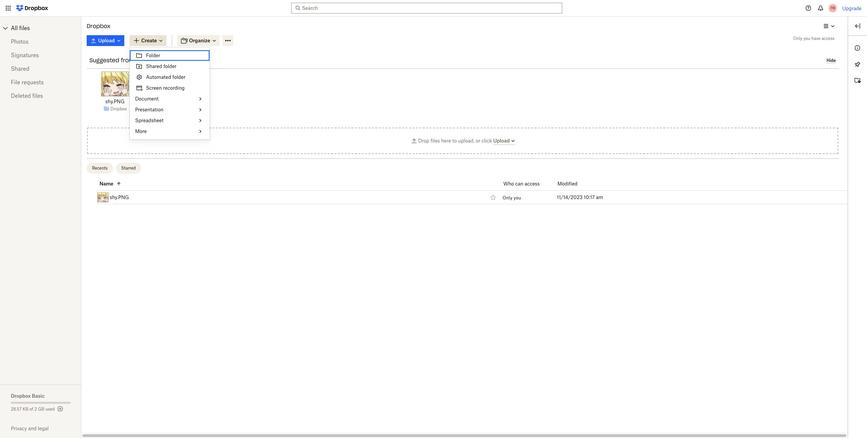 Task type: locate. For each thing, give the bounding box(es) containing it.
access right have
[[822, 36, 835, 41]]

spreadsheet
[[135, 118, 164, 123]]

all files link
[[11, 23, 81, 34]]

only left have
[[794, 36, 803, 41]]

1 horizontal spatial files
[[32, 93, 43, 99]]

/shy.png image
[[97, 192, 109, 202]]

shared up file
[[11, 65, 29, 72]]

here
[[441, 138, 451, 144]]

1 vertical spatial access
[[525, 181, 540, 187]]

0 horizontal spatial files
[[19, 25, 30, 32]]

you for only you have access
[[804, 36, 811, 41]]

deleted files
[[11, 93, 43, 99]]

add to starred image
[[489, 193, 497, 201]]

shy.png link
[[105, 98, 125, 105], [110, 193, 129, 201]]

shared inside menu item
[[146, 63, 162, 69]]

open pinned items image
[[854, 60, 862, 68]]

files down the file requests link
[[32, 93, 43, 99]]

file requests link
[[11, 76, 70, 89]]

0 vertical spatial files
[[19, 25, 30, 32]]

1 vertical spatial you
[[514, 195, 521, 201]]

only
[[794, 36, 803, 41], [503, 195, 513, 201]]

shy.png link up dropbox link
[[105, 98, 125, 105]]

you
[[804, 36, 811, 41], [514, 195, 521, 201]]

1 vertical spatial shy.png
[[110, 194, 129, 200]]

folder up recording on the left
[[173, 74, 186, 80]]

all files
[[11, 25, 30, 32]]

shared folder
[[146, 63, 177, 69]]

folder inside menu item
[[173, 74, 186, 80]]

1 horizontal spatial you
[[804, 36, 811, 41]]

folder for automated folder
[[173, 74, 186, 80]]

0 vertical spatial you
[[804, 36, 811, 41]]

0 horizontal spatial only
[[503, 195, 513, 201]]

1 vertical spatial files
[[32, 93, 43, 99]]

shy.png up dropbox link
[[105, 99, 125, 104]]

am
[[596, 194, 603, 200]]

access right can
[[525, 181, 540, 187]]

shared folder menu item
[[130, 61, 210, 72]]

shared
[[146, 63, 162, 69], [11, 65, 29, 72]]

document menu item
[[130, 94, 210, 104]]

only for only you have access
[[794, 36, 803, 41]]

folder down folder menu item
[[164, 63, 177, 69]]

privacy and legal link
[[11, 426, 81, 432]]

get more space image
[[56, 405, 64, 413]]

only inside name shy.png, modified 11/14/2023 10:17 am, element
[[503, 195, 513, 201]]

table
[[81, 177, 849, 204]]

files right all on the top
[[19, 25, 30, 32]]

who
[[504, 181, 514, 187]]

1 horizontal spatial access
[[822, 36, 835, 41]]

who can access
[[504, 181, 540, 187]]

1 vertical spatial shy.png link
[[110, 193, 129, 201]]

table containing name
[[81, 177, 849, 204]]

only you
[[503, 195, 521, 201]]

files inside deleted files link
[[32, 93, 43, 99]]

requests
[[22, 79, 44, 86]]

only for only you
[[503, 195, 513, 201]]

shared link
[[11, 62, 70, 76]]

your
[[136, 57, 149, 64]]

2 vertical spatial files
[[431, 138, 440, 144]]

folder for shared folder
[[164, 63, 177, 69]]

only you have access
[[794, 36, 835, 41]]

dropbox basic
[[11, 393, 45, 399]]

files left here
[[431, 138, 440, 144]]

files inside all files link
[[19, 25, 30, 32]]

deleted files link
[[11, 89, 70, 103]]

0 horizontal spatial access
[[525, 181, 540, 187]]

more
[[135, 128, 147, 134]]

2
[[34, 407, 37, 412]]

recents button
[[87, 163, 113, 174]]

11/14/2023
[[557, 194, 583, 200]]

0 horizontal spatial shared
[[11, 65, 29, 72]]

1 vertical spatial folder
[[173, 74, 186, 80]]

shy.png right /shy.png icon
[[110, 194, 129, 200]]

0 horizontal spatial you
[[514, 195, 521, 201]]

kb
[[23, 407, 28, 412]]

spreadsheet menu item
[[130, 115, 210, 126]]

shy.png link right /shy.png icon
[[110, 193, 129, 201]]

you down can
[[514, 195, 521, 201]]

only down who
[[503, 195, 513, 201]]

files
[[19, 25, 30, 32], [32, 93, 43, 99], [431, 138, 440, 144]]

2 vertical spatial dropbox
[[11, 393, 31, 399]]

shy.png
[[105, 99, 125, 104], [110, 194, 129, 200]]

you inside name shy.png, modified 11/14/2023 10:17 am, element
[[514, 195, 521, 201]]

folder
[[164, 63, 177, 69], [173, 74, 186, 80]]

1 vertical spatial dropbox
[[111, 106, 127, 111]]

0 vertical spatial only
[[794, 36, 803, 41]]

dropbox
[[87, 23, 111, 29], [111, 106, 127, 111], [11, 393, 31, 399]]

0 vertical spatial folder
[[164, 63, 177, 69]]

/shy.png image
[[101, 72, 129, 97]]

1 horizontal spatial only
[[794, 36, 803, 41]]

access inside table
[[525, 181, 540, 187]]

access
[[822, 36, 835, 41], [525, 181, 540, 187]]

1 horizontal spatial shared
[[146, 63, 162, 69]]

folder inside menu item
[[164, 63, 177, 69]]

10:17
[[584, 194, 595, 200]]

2 horizontal spatial files
[[431, 138, 440, 144]]

28.57
[[11, 407, 22, 412]]

document
[[135, 96, 159, 102]]

activity
[[151, 57, 172, 64]]

1 vertical spatial only
[[503, 195, 513, 201]]

open details pane image
[[854, 22, 862, 30]]

dropbox for dropbox link
[[111, 106, 127, 111]]

you left have
[[804, 36, 811, 41]]

folder
[[146, 53, 160, 58]]

shared down folder
[[146, 63, 162, 69]]

recording
[[163, 85, 185, 91]]



Task type: describe. For each thing, give the bounding box(es) containing it.
recents
[[92, 166, 108, 171]]

global header element
[[0, 0, 868, 17]]

name shy.png, modified 11/14/2023 10:17 am, element
[[81, 191, 849, 204]]

have
[[812, 36, 821, 41]]

shy.png inside table
[[110, 194, 129, 200]]

files for all
[[19, 25, 30, 32]]

to
[[453, 138, 457, 144]]

more menu item
[[130, 126, 210, 137]]

screen recording
[[146, 85, 185, 91]]

0 vertical spatial shy.png link
[[105, 98, 125, 105]]

open information panel image
[[854, 44, 862, 52]]

modified button
[[558, 180, 595, 188]]

upgrade
[[843, 5, 862, 11]]

automated folder menu item
[[130, 72, 210, 83]]

presentation menu item
[[130, 104, 210, 115]]

11/14/2023 10:17 am
[[557, 194, 603, 200]]

dropbox logo - go to the homepage image
[[14, 3, 50, 14]]

starred
[[121, 166, 136, 171]]

starred button
[[116, 163, 141, 174]]

files for drop
[[431, 138, 440, 144]]

legal
[[38, 426, 49, 432]]

0 vertical spatial shy.png
[[105, 99, 125, 104]]

basic
[[32, 393, 45, 399]]

shy.png link inside table
[[110, 193, 129, 201]]

0 vertical spatial dropbox
[[87, 23, 111, 29]]

name button
[[100, 180, 487, 188]]

screen
[[146, 85, 162, 91]]

photos
[[11, 38, 28, 45]]

privacy and legal
[[11, 426, 49, 432]]

you for only you
[[514, 195, 521, 201]]

28.57 kb of 2 gb used
[[11, 407, 55, 412]]

deleted
[[11, 93, 31, 99]]

drop
[[418, 138, 430, 144]]

suggested from your activity
[[89, 57, 172, 64]]

files for deleted
[[32, 93, 43, 99]]

shared for shared folder
[[146, 63, 162, 69]]

and
[[28, 426, 37, 432]]

name
[[100, 181, 113, 187]]

click
[[482, 138, 492, 144]]

folder menu item
[[130, 50, 210, 61]]

shared for shared
[[11, 65, 29, 72]]

or
[[476, 138, 481, 144]]

signatures link
[[11, 48, 70, 62]]

gb
[[38, 407, 44, 412]]

upload,
[[458, 138, 475, 144]]

suggested
[[89, 57, 119, 64]]

automated folder
[[146, 74, 186, 80]]

upgrade link
[[843, 5, 862, 11]]

open activity image
[[854, 77, 862, 85]]

automated
[[146, 74, 171, 80]]

only you button
[[503, 195, 521, 201]]

0 vertical spatial access
[[822, 36, 835, 41]]

modified
[[558, 181, 578, 187]]

from
[[121, 57, 134, 64]]

dropbox link
[[111, 106, 127, 112]]

privacy
[[11, 426, 27, 432]]

drop files here to upload, or click
[[418, 138, 494, 144]]

of
[[30, 407, 33, 412]]

all
[[11, 25, 18, 32]]

can
[[516, 181, 524, 187]]

signatures
[[11, 52, 39, 59]]

dropbox for dropbox basic
[[11, 393, 31, 399]]

presentation
[[135, 107, 164, 113]]

used
[[45, 407, 55, 412]]

file
[[11, 79, 20, 86]]

screen recording menu item
[[130, 83, 210, 94]]

photos link
[[11, 35, 70, 48]]

file requests
[[11, 79, 44, 86]]



Task type: vqa. For each thing, say whether or not it's contained in the screenshot.
eighth menu item from the top of the page
no



